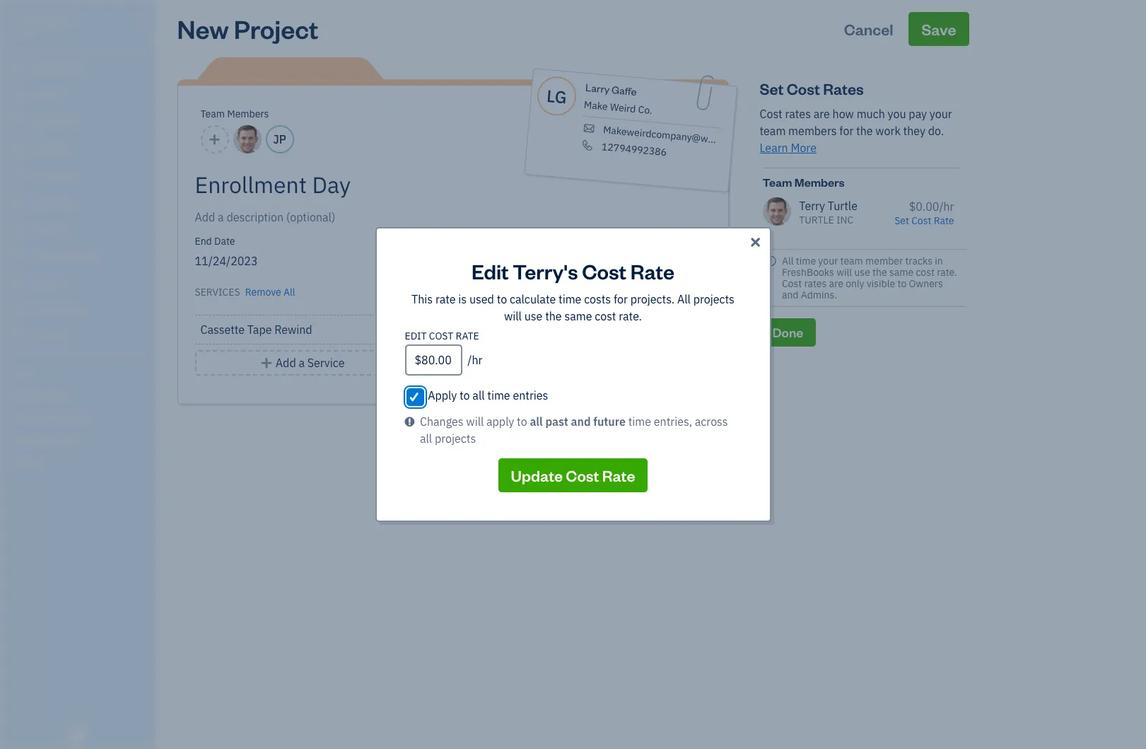 Task type: describe. For each thing, give the bounding box(es) containing it.
pay
[[909, 107, 927, 121]]

costs
[[584, 292, 611, 306]]

End date in  format text field
[[195, 254, 453, 268]]

are inside all time your team member tracks in freshbooks will use the same cost rate. cost rates are only visible to owners and admins.
[[829, 277, 844, 290]]

save button
[[909, 12, 969, 46]]

to inside this rate is used to calculate time costs for projects. all projects will use the same cost rate.
[[497, 292, 507, 306]]

estimate image
[[9, 115, 26, 129]]

settings image
[[11, 457, 151, 468]]

project image
[[9, 223, 26, 237]]

rate
[[456, 330, 479, 342]]

in
[[935, 255, 943, 267]]

all inside time entries, across all projects
[[420, 431, 432, 446]]

terry turtle turtle inc
[[799, 199, 858, 226]]

close image
[[748, 234, 763, 251]]

$0.00
[[909, 199, 940, 214]]

service
[[308, 356, 345, 370]]

is
[[459, 292, 467, 306]]

cost inside cost rates are how much you pay your team members for the work they do. learn more
[[760, 107, 783, 121]]

$0.00 /hr set cost rate
[[895, 199, 955, 227]]

do.
[[929, 124, 944, 138]]

across
[[695, 414, 728, 429]]

rate. inside all time your team member tracks in freshbooks will use the same cost rate. cost rates are only visible to owners and admins.
[[937, 266, 958, 279]]

new
[[177, 12, 229, 45]]

remove
[[245, 286, 281, 298]]

this
[[412, 292, 433, 306]]

admins.
[[801, 289, 838, 301]]

cost inside this rate is used to calculate time costs for projects. all projects will use the same cost rate.
[[595, 309, 616, 323]]

expense image
[[9, 196, 26, 210]]

time inside this rate is used to calculate time costs for projects. all projects will use the same cost rate.
[[559, 292, 582, 306]]

1 horizontal spatial team members
[[763, 175, 845, 190]]

report image
[[9, 330, 26, 344]]

use inside all time your team member tracks in freshbooks will use the same cost rate. cost rates are only visible to owners and admins.
[[855, 266, 871, 279]]

0 horizontal spatial members
[[227, 108, 269, 120]]

main element
[[0, 0, 191, 749]]

cost inside all time your team member tracks in freshbooks will use the same cost rate. cost rates are only visible to owners and admins.
[[782, 277, 802, 290]]

projects inside time entries, across all projects
[[435, 431, 476, 446]]

Project Name text field
[[195, 170, 584, 199]]

add
[[276, 356, 296, 370]]

edit
[[472, 257, 509, 284]]

cost inside $0.00 /hr set cost rate
[[912, 214, 932, 227]]

a
[[299, 356, 305, 370]]

0 vertical spatial set
[[760, 79, 784, 98]]

time inside time entries, across all projects
[[629, 414, 651, 429]]

0 vertical spatial all
[[473, 388, 485, 402]]

cost rates are how much you pay your team members for the work they do. learn more
[[760, 107, 953, 155]]

jp
[[273, 132, 286, 146]]

service
[[672, 300, 711, 313]]

learn
[[760, 141, 788, 155]]

hours per service
[[658, 283, 711, 313]]

done
[[773, 324, 804, 340]]

tape
[[247, 323, 272, 337]]

project
[[234, 12, 319, 45]]

they
[[904, 124, 926, 138]]

items and services image
[[11, 412, 151, 423]]

used
[[470, 292, 494, 306]]

entries,
[[654, 414, 692, 429]]

turtle
[[828, 199, 858, 213]]

dashboard image
[[9, 62, 26, 76]]

inc inside terry turtle turtle inc
[[837, 214, 854, 226]]

services
[[195, 286, 240, 298]]

rewind
[[275, 323, 312, 337]]

1 vertical spatial rate
[[631, 257, 675, 284]]

tracks
[[906, 255, 933, 267]]

rate. inside this rate is used to calculate time costs for projects. all projects will use the same cost rate.
[[619, 309, 642, 323]]

apply
[[487, 414, 514, 429]]

update cost rate
[[511, 465, 636, 485]]

cancel
[[844, 19, 894, 39]]

cost left rates
[[787, 79, 820, 98]]

rates inside cost rates are how much you pay your team members for the work they do. learn more
[[785, 107, 811, 121]]

apps image
[[11, 366, 151, 378]]

terry
[[799, 199, 826, 213]]

learn more link
[[760, 141, 817, 155]]

edit terry's cost rate
[[472, 257, 675, 284]]

inc inside turtle inc owner
[[54, 13, 74, 27]]

cost inside button
[[566, 465, 599, 485]]

cassette tape rewind
[[201, 323, 312, 337]]

how
[[833, 107, 854, 121]]

update
[[511, 465, 563, 485]]

money image
[[9, 277, 26, 291]]

more
[[791, 141, 817, 155]]

calculate
[[510, 292, 556, 306]]

remove all button
[[243, 281, 295, 301]]

hours
[[658, 283, 691, 296]]

info image
[[766, 255, 777, 267]]

freshbooks
[[782, 266, 835, 279]]

this rate is used to calculate time costs for projects. all projects will use the same cost rate.
[[412, 292, 735, 323]]

amount (usd) text field inside edit terry's cost rate dialog
[[405, 344, 462, 376]]

member
[[866, 255, 903, 267]]

same inside all time your team member tracks in freshbooks will use the same cost rate. cost rates are only visible to owners and admins.
[[890, 266, 914, 279]]

projects.
[[631, 292, 675, 306]]

use inside this rate is used to calculate time costs for projects. all projects will use the same cost rate.
[[525, 309, 543, 323]]

rates
[[823, 79, 864, 98]]

done button
[[760, 318, 816, 347]]

changes
[[420, 414, 464, 429]]

you
[[888, 107, 906, 121]]

end date
[[195, 235, 235, 248]]

turtle inside terry turtle turtle inc
[[799, 214, 834, 226]]

edit cost rate
[[405, 330, 479, 342]]

services remove all
[[195, 286, 295, 298]]

work
[[876, 124, 901, 138]]

the inside all time your team member tracks in freshbooks will use the same cost rate. cost rates are only visible to owners and admins.
[[873, 266, 887, 279]]

cost inside all time your team member tracks in freshbooks will use the same cost rate. cost rates are only visible to owners and admins.
[[916, 266, 935, 279]]

team inside cost rates are how much you pay your team members for the work they do. learn more
[[760, 124, 786, 138]]

team inside all time your team member tracks in freshbooks will use the same cost rate. cost rates are only visible to owners and admins.
[[841, 255, 863, 267]]

cassette
[[201, 323, 245, 337]]

cancel button
[[832, 12, 907, 46]]

time entries, across all projects
[[420, 414, 728, 446]]



Task type: locate. For each thing, give the bounding box(es) containing it.
0 horizontal spatial /hr
[[468, 353, 483, 367]]

rate inside $0.00 /hr set cost rate
[[934, 214, 955, 227]]

0 vertical spatial inc
[[54, 13, 74, 27]]

turtle down "terry" on the right top of the page
[[799, 214, 834, 226]]

1 vertical spatial team members
[[763, 175, 845, 190]]

team up add team member icon
[[201, 108, 225, 120]]

set up learn
[[760, 79, 784, 98]]

members
[[789, 124, 837, 138]]

projects right 'hours'
[[694, 292, 735, 306]]

1 horizontal spatial all
[[678, 292, 691, 306]]

set inside $0.00 /hr set cost rate
[[895, 214, 910, 227]]

your inside all time your team member tracks in freshbooks will use the same cost rate. cost rates are only visible to owners and admins.
[[819, 255, 838, 267]]

0 horizontal spatial for
[[614, 292, 628, 306]]

all inside all time your team member tracks in freshbooks will use the same cost rate. cost rates are only visible to owners and admins.
[[782, 255, 794, 267]]

edit
[[405, 330, 427, 342]]

to
[[898, 277, 907, 290], [497, 292, 507, 306], [460, 388, 470, 402], [517, 414, 527, 429]]

all
[[473, 388, 485, 402], [530, 414, 543, 429], [420, 431, 432, 446]]

1 horizontal spatial projects
[[694, 292, 735, 306]]

1 horizontal spatial set
[[895, 214, 910, 227]]

0 vertical spatial will
[[837, 266, 852, 279]]

the
[[857, 124, 873, 138], [873, 266, 887, 279], [545, 309, 562, 323]]

1 vertical spatial /hr
[[468, 353, 483, 367]]

2 horizontal spatial all
[[530, 414, 543, 429]]

/hr up set cost rate 'button'
[[940, 199, 955, 214]]

team up learn
[[760, 124, 786, 138]]

your up do.
[[930, 107, 953, 121]]

the down much
[[857, 124, 873, 138]]

turtle inc owner
[[11, 13, 74, 39]]

Project Description text field
[[195, 209, 584, 226]]

time left costs
[[559, 292, 582, 306]]

/hr inside $0.00 /hr set cost rate
[[940, 199, 955, 214]]

0 vertical spatial rate.
[[937, 266, 958, 279]]

1 vertical spatial team
[[841, 255, 863, 267]]

1 vertical spatial are
[[829, 277, 844, 290]]

will left apply
[[466, 414, 484, 429]]

client image
[[9, 88, 26, 103]]

will up admins.
[[837, 266, 852, 279]]

exclamationcircle image
[[405, 413, 415, 430]]

0 vertical spatial the
[[857, 124, 873, 138]]

and inside all time your team member tracks in freshbooks will use the same cost rate. cost rates are only visible to owners and admins.
[[782, 289, 799, 301]]

0 vertical spatial team
[[201, 108, 225, 120]]

rate. down 'projects.'
[[619, 309, 642, 323]]

1 vertical spatial members
[[795, 175, 845, 190]]

1 horizontal spatial same
[[890, 266, 914, 279]]

turtle inside turtle inc owner
[[11, 13, 52, 27]]

2 vertical spatial will
[[466, 414, 484, 429]]

1 vertical spatial projects
[[435, 431, 476, 446]]

0 vertical spatial projects
[[694, 292, 735, 306]]

0 vertical spatial rate
[[934, 214, 955, 227]]

2 vertical spatial all
[[420, 431, 432, 446]]

use
[[855, 266, 871, 279], [525, 309, 543, 323]]

cost down costs
[[595, 309, 616, 323]]

amount (usd) text field down cost in the left top of the page
[[405, 344, 462, 376]]

end
[[195, 235, 212, 248]]

date
[[214, 235, 235, 248]]

your inside cost rates are how much you pay your team members for the work they do. learn more
[[930, 107, 953, 121]]

cost right update
[[566, 465, 599, 485]]

set cost rates
[[760, 79, 864, 98]]

0 horizontal spatial projects
[[435, 431, 476, 446]]

2 vertical spatial the
[[545, 309, 562, 323]]

1 vertical spatial same
[[565, 309, 592, 323]]

your up admins.
[[819, 255, 838, 267]]

cost up costs
[[582, 257, 627, 284]]

1 horizontal spatial and
[[782, 289, 799, 301]]

all time your team member tracks in freshbooks will use the same cost rate. cost rates are only visible to owners and admins.
[[782, 255, 958, 301]]

1 vertical spatial will
[[504, 309, 522, 323]]

much
[[857, 107, 885, 121]]

all right info image
[[782, 255, 794, 267]]

team up only
[[841, 255, 863, 267]]

1 vertical spatial your
[[819, 255, 838, 267]]

1 horizontal spatial team
[[763, 175, 793, 190]]

for inside cost rates are how much you pay your team members for the work they do. learn more
[[840, 124, 854, 138]]

add a service
[[276, 356, 345, 370]]

set
[[760, 79, 784, 98], [895, 214, 910, 227]]

the inside cost rates are how much you pay your team members for the work they do. learn more
[[857, 124, 873, 138]]

will inside all time your team member tracks in freshbooks will use the same cost rate. cost rates are only visible to owners and admins.
[[837, 266, 852, 279]]

rate down $0.00 at the top of page
[[934, 214, 955, 227]]

0 vertical spatial are
[[814, 107, 830, 121]]

will
[[837, 266, 852, 279], [504, 309, 522, 323], [466, 414, 484, 429]]

0 horizontal spatial rate.
[[619, 309, 642, 323]]

to inside all time your team member tracks in freshbooks will use the same cost rate. cost rates are only visible to owners and admins.
[[898, 277, 907, 290]]

visible
[[867, 277, 896, 290]]

payment image
[[9, 169, 26, 183]]

2 vertical spatial rate
[[602, 465, 636, 485]]

terry's
[[513, 257, 578, 284]]

team down learn
[[763, 175, 793, 190]]

all left the past
[[530, 414, 543, 429]]

0 vertical spatial same
[[890, 266, 914, 279]]

new project
[[177, 12, 319, 45]]

0 horizontal spatial cost
[[595, 309, 616, 323]]

1 horizontal spatial rate.
[[937, 266, 958, 279]]

projects down changes
[[435, 431, 476, 446]]

1 horizontal spatial cost
[[916, 266, 935, 279]]

add a service button
[[195, 350, 410, 376]]

for
[[840, 124, 854, 138], [614, 292, 628, 306]]

/hr
[[940, 199, 955, 214], [468, 353, 483, 367]]

0 horizontal spatial team members
[[201, 108, 269, 120]]

0h 00m text field
[[585, 323, 625, 337]]

/hr down rate
[[468, 353, 483, 367]]

past
[[546, 414, 569, 429]]

1 vertical spatial rates
[[805, 277, 827, 290]]

1 vertical spatial use
[[525, 309, 543, 323]]

0 vertical spatial your
[[930, 107, 953, 121]]

rate down the future
[[602, 465, 636, 485]]

owners
[[909, 277, 943, 290]]

1 vertical spatial all
[[530, 414, 543, 429]]

cost
[[429, 330, 454, 342]]

team members up add team member icon
[[201, 108, 269, 120]]

turtle up owner
[[11, 13, 52, 27]]

1 vertical spatial and
[[571, 414, 591, 429]]

0 horizontal spatial same
[[565, 309, 592, 323]]

2 horizontal spatial all
[[782, 255, 794, 267]]

0 vertical spatial for
[[840, 124, 854, 138]]

freshbooks image
[[66, 726, 89, 743]]

0 horizontal spatial set
[[760, 79, 784, 98]]

are inside cost rates are how much you pay your team members for the work they do. learn more
[[814, 107, 830, 121]]

time inside all time your team member tracks in freshbooks will use the same cost rate. cost rates are only visible to owners and admins.
[[796, 255, 816, 267]]

set down $0.00 at the top of page
[[895, 214, 910, 227]]

only
[[846, 277, 865, 290]]

are up members
[[814, 107, 830, 121]]

amount (usd) text field up 'hours'
[[671, 254, 703, 268]]

projects inside this rate is used to calculate time costs for projects. all projects will use the same cost rate.
[[694, 292, 735, 306]]

0 horizontal spatial your
[[819, 255, 838, 267]]

for right costs
[[614, 292, 628, 306]]

team
[[201, 108, 225, 120], [763, 175, 793, 190]]

0 vertical spatial amount (usd) text field
[[671, 254, 703, 268]]

all right remove
[[284, 286, 295, 298]]

1 horizontal spatial members
[[795, 175, 845, 190]]

rates up members
[[785, 107, 811, 121]]

changes will apply to all past and future
[[420, 414, 626, 429]]

chart image
[[9, 303, 26, 318]]

timer image
[[9, 250, 26, 264]]

0 horizontal spatial amount (usd) text field
[[405, 344, 462, 376]]

0 horizontal spatial team
[[201, 108, 225, 120]]

set cost rate button
[[895, 214, 955, 227]]

2 horizontal spatial will
[[837, 266, 852, 279]]

and inside edit terry's cost rate dialog
[[571, 414, 591, 429]]

team members up "terry" on the right top of the page
[[763, 175, 845, 190]]

1 horizontal spatial /hr
[[940, 199, 955, 214]]

are
[[814, 107, 830, 121], [829, 277, 844, 290]]

0 vertical spatial team members
[[201, 108, 269, 120]]

0 vertical spatial /hr
[[940, 199, 955, 214]]

apply to all time entries
[[428, 388, 548, 402]]

apply
[[428, 388, 457, 402]]

0 horizontal spatial and
[[571, 414, 591, 429]]

1 horizontal spatial inc
[[837, 214, 854, 226]]

0 vertical spatial turtle
[[11, 13, 52, 27]]

Amount (USD) text field
[[671, 254, 703, 268], [405, 344, 462, 376]]

0 vertical spatial use
[[855, 266, 871, 279]]

time right the future
[[629, 414, 651, 429]]

time up apply
[[488, 388, 510, 402]]

rate up 'projects.'
[[631, 257, 675, 284]]

0 horizontal spatial team
[[760, 124, 786, 138]]

add team member image
[[208, 131, 221, 148]]

the inside this rate is used to calculate time costs for projects. all projects will use the same cost rate.
[[545, 309, 562, 323]]

1 vertical spatial for
[[614, 292, 628, 306]]

0 vertical spatial rates
[[785, 107, 811, 121]]

team
[[760, 124, 786, 138], [841, 255, 863, 267]]

entries
[[513, 388, 548, 402]]

and
[[782, 289, 799, 301], [571, 414, 591, 429]]

inc
[[54, 13, 74, 27], [837, 214, 854, 226]]

are left only
[[829, 277, 844, 290]]

future
[[594, 414, 626, 429]]

1 vertical spatial the
[[873, 266, 887, 279]]

your
[[930, 107, 953, 121], [819, 255, 838, 267]]

and down freshbooks
[[782, 289, 799, 301]]

rate
[[934, 214, 955, 227], [631, 257, 675, 284], [602, 465, 636, 485]]

1 horizontal spatial all
[[473, 388, 485, 402]]

1 horizontal spatial use
[[855, 266, 871, 279]]

plus image
[[260, 354, 273, 371]]

1 vertical spatial rate.
[[619, 309, 642, 323]]

0 vertical spatial cost
[[916, 266, 935, 279]]

1 horizontal spatial turtle
[[799, 214, 834, 226]]

0 vertical spatial and
[[782, 289, 799, 301]]

rates left only
[[805, 277, 827, 290]]

rate
[[436, 292, 456, 306]]

for inside this rate is used to calculate time costs for projects. all projects will use the same cost rate.
[[614, 292, 628, 306]]

the right only
[[873, 266, 887, 279]]

1 vertical spatial amount (usd) text field
[[405, 344, 462, 376]]

will inside this rate is used to calculate time costs for projects. all projects will use the same cost rate.
[[504, 309, 522, 323]]

0 horizontal spatial turtle
[[11, 13, 52, 27]]

all inside this rate is used to calculate time costs for projects. all projects will use the same cost rate.
[[678, 292, 691, 306]]

0 vertical spatial members
[[227, 108, 269, 120]]

1 horizontal spatial for
[[840, 124, 854, 138]]

the down calculate
[[545, 309, 562, 323]]

cost
[[787, 79, 820, 98], [760, 107, 783, 121], [912, 214, 932, 227], [582, 257, 627, 284], [782, 277, 802, 290], [566, 465, 599, 485]]

same inside this rate is used to calculate time costs for projects. all projects will use the same cost rate.
[[565, 309, 592, 323]]

cost down $0.00 at the top of page
[[912, 214, 932, 227]]

1 vertical spatial inc
[[837, 214, 854, 226]]

1 horizontal spatial your
[[930, 107, 953, 121]]

rate.
[[937, 266, 958, 279], [619, 309, 642, 323]]

all
[[782, 255, 794, 267], [284, 286, 295, 298], [678, 292, 691, 306]]

will down calculate
[[504, 309, 522, 323]]

owner
[[11, 28, 37, 39]]

/hr inside edit terry's cost rate dialog
[[468, 353, 483, 367]]

1 vertical spatial cost
[[595, 309, 616, 323]]

and right the past
[[571, 414, 591, 429]]

bank connections image
[[11, 434, 151, 446]]

all right apply
[[473, 388, 485, 402]]

rate. right tracks
[[937, 266, 958, 279]]

save
[[922, 19, 957, 39]]

1 horizontal spatial will
[[504, 309, 522, 323]]

for down how
[[840, 124, 854, 138]]

1 vertical spatial team
[[763, 175, 793, 190]]

cost left in
[[916, 266, 935, 279]]

edit terry's cost rate dialog
[[0, 210, 1147, 539]]

rates
[[785, 107, 811, 121], [805, 277, 827, 290]]

all left per
[[678, 292, 691, 306]]

team members image
[[11, 389, 151, 400]]

rates inside all time your team member tracks in freshbooks will use the same cost rate. cost rates are only visible to owners and admins.
[[805, 277, 827, 290]]

0 horizontal spatial will
[[466, 414, 484, 429]]

turtle
[[11, 13, 52, 27], [799, 214, 834, 226]]

1 horizontal spatial amount (usd) text field
[[671, 254, 703, 268]]

1 horizontal spatial team
[[841, 255, 863, 267]]

0 horizontal spatial use
[[525, 309, 543, 323]]

all down changes
[[420, 431, 432, 446]]

1 vertical spatial turtle
[[799, 214, 834, 226]]

0 vertical spatial team
[[760, 124, 786, 138]]

per
[[693, 283, 711, 296]]

update cost rate button
[[498, 458, 648, 492]]

time right info image
[[796, 255, 816, 267]]

cost up learn
[[760, 107, 783, 121]]

cost
[[916, 266, 935, 279], [595, 309, 616, 323]]

0 horizontal spatial all
[[420, 431, 432, 446]]

time
[[796, 255, 816, 267], [559, 292, 582, 306], [488, 388, 510, 402], [629, 414, 651, 429]]

team members
[[201, 108, 269, 120], [763, 175, 845, 190]]

check image
[[408, 390, 421, 404]]

invoice image
[[9, 142, 26, 156]]

rate inside button
[[602, 465, 636, 485]]

0 horizontal spatial inc
[[54, 13, 74, 27]]

cost up done
[[782, 277, 802, 290]]

0 horizontal spatial all
[[284, 286, 295, 298]]

1 vertical spatial set
[[895, 214, 910, 227]]



Task type: vqa. For each thing, say whether or not it's contained in the screenshot.
across
yes



